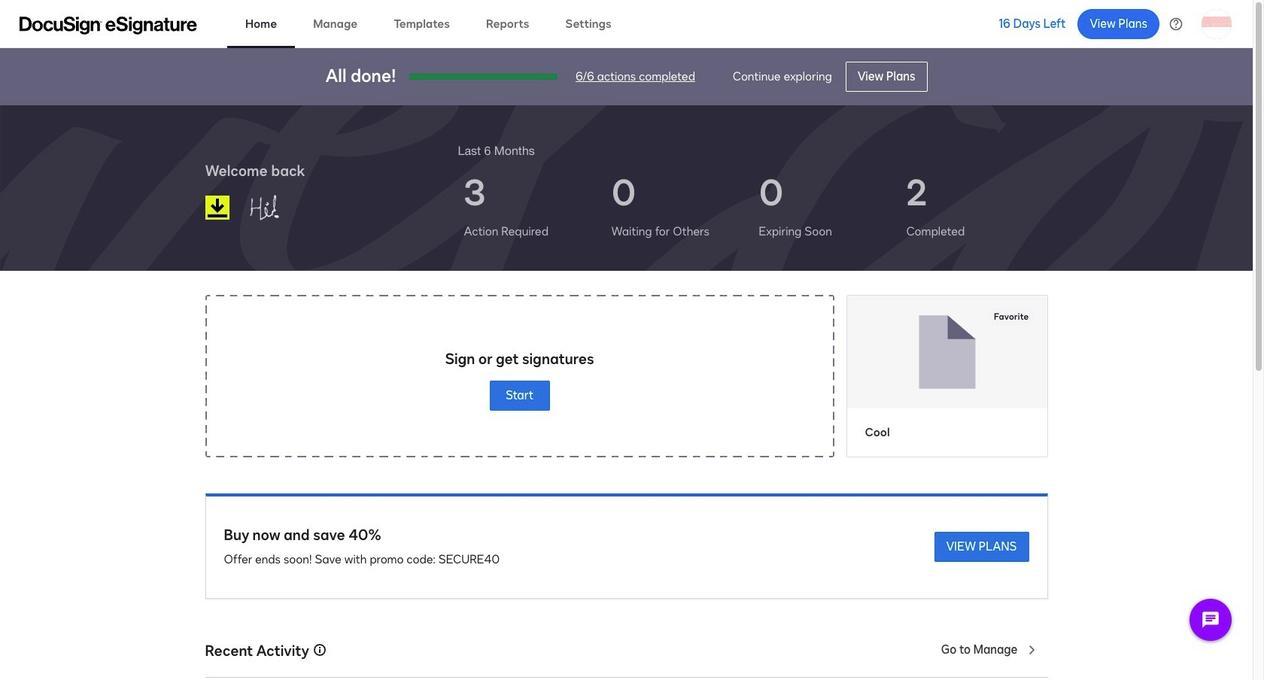 Task type: vqa. For each thing, say whether or not it's contained in the screenshot.
list
yes



Task type: locate. For each thing, give the bounding box(es) containing it.
heading
[[458, 141, 535, 160]]

list
[[458, 160, 1048, 253]]



Task type: describe. For each thing, give the bounding box(es) containing it.
generic name image
[[242, 188, 320, 227]]

your uploaded profile image image
[[1202, 9, 1232, 39]]

docusignlogo image
[[205, 196, 229, 220]]

use cool image
[[847, 296, 1047, 408]]

docusign esignature image
[[20, 16, 197, 34]]



